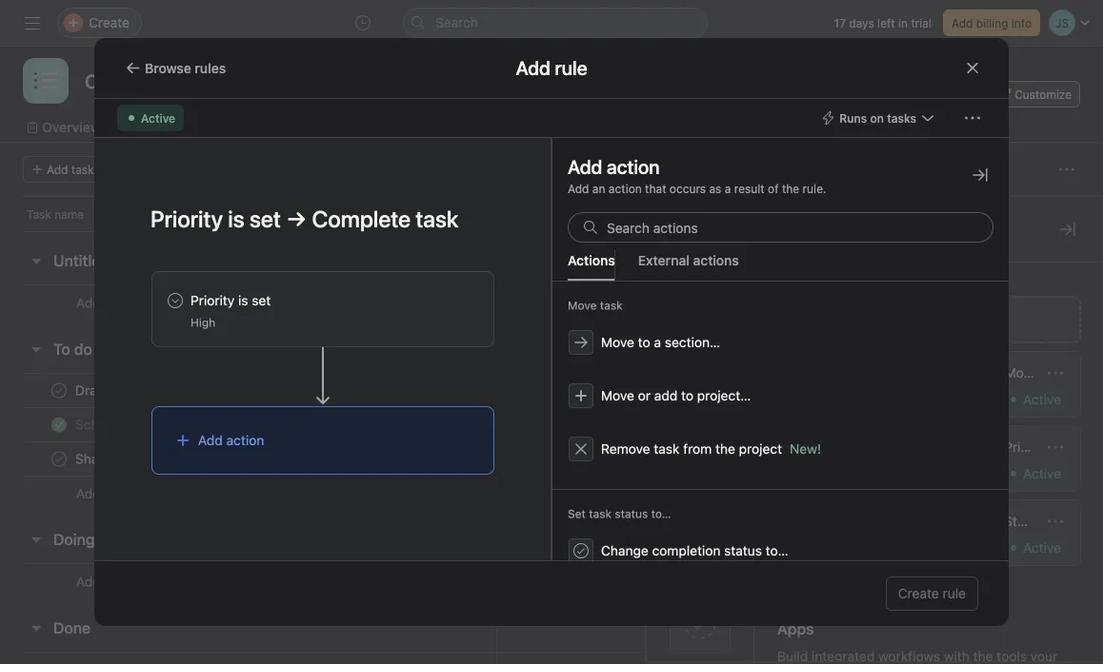 Task type: vqa. For each thing, say whether or not it's contained in the screenshot.
SMITH related to Draft project brief cell
yes



Task type: describe. For each thing, give the bounding box(es) containing it.
add
[[654, 388, 678, 404]]

2 add task… row from the top
[[0, 476, 1103, 512]]

task for add task
[[71, 163, 94, 176]]

runs on tasks
[[840, 111, 916, 125]]

task for move task
[[600, 299, 623, 312]]

browse rules
[[145, 60, 226, 76]]

create rule button
[[886, 577, 978, 612]]

create rule
[[898, 586, 966, 602]]

active button
[[117, 105, 184, 131]]

0 vertical spatial 24
[[668, 384, 682, 398]]

add inside add action add an action that occurs as a result of the rule.
[[568, 182, 589, 195]]

runs
[[840, 111, 867, 125]]

task for set task status to…
[[589, 508, 612, 521]]

active inside 'button'
[[141, 111, 175, 125]]

1
[[244, 419, 250, 432]]

1 horizontal spatial project
[[942, 365, 986, 381]]

of
[[768, 182, 779, 195]]

an
[[592, 182, 605, 195]]

in
[[898, 16, 908, 30]]

billing
[[976, 16, 1008, 30]]

priority for priority
[[732, 208, 770, 221]]

add billing info
[[952, 16, 1032, 30]]

date
[[643, 208, 667, 221]]

overview link
[[27, 117, 101, 138]]

on
[[870, 111, 884, 125]]

result
[[734, 182, 765, 195]]

collapse task list for this section image
[[29, 342, 44, 357]]

move or add to project…
[[601, 388, 751, 404]]

add task
[[47, 163, 94, 176]]

1 vertical spatial project
[[739, 442, 782, 457]]

added
[[858, 365, 897, 381]]

section…
[[665, 335, 720, 351]]

1 vertical spatial status
[[1004, 514, 1044, 530]]

as
[[709, 182, 722, 195]]

completed checkbox for share timeline with teammates text field
[[48, 448, 70, 471]]

17 days left in trial
[[834, 16, 932, 30]]

or
[[638, 388, 651, 404]]

add billing info button
[[943, 10, 1040, 36]]

occurs
[[670, 182, 706, 195]]

move for move or add to project…
[[601, 388, 634, 404]]

left
[[877, 16, 895, 30]]

apps
[[777, 621, 814, 639]]

completed image for draft project brief text box
[[48, 380, 70, 403]]

add inside header to do tree grid
[[76, 486, 101, 502]]

a up task moved to a section → set status
[[905, 440, 912, 455]]

oct 24 – 26
[[618, 453, 682, 466]]

smith for john smith button associated with draft project brief cell
[[561, 384, 592, 398]]

completed image for share timeline with teammates text field
[[48, 448, 70, 471]]

add down the untitled
[[76, 295, 101, 311]]

a up create
[[905, 514, 912, 530]]

remove
[[601, 442, 650, 457]]

17
[[834, 16, 846, 30]]

2 horizontal spatial priority
[[1004, 440, 1048, 455]]

priority for priority is set
[[191, 293, 235, 309]]

do
[[74, 341, 92, 359]]

set task status to…
[[568, 508, 671, 521]]

to do button
[[53, 332, 92, 367]]

collapse task list for this section image for doing
[[29, 533, 44, 548]]

share
[[935, 88, 966, 101]]

completion
[[652, 544, 721, 559]]

runs on tasks button
[[812, 105, 944, 131]]

add task… for untitled section
[[76, 295, 141, 311]]

task for task name
[[27, 208, 51, 221]]

that
[[645, 182, 666, 195]]

task for task moved to a section → set priority
[[813, 440, 841, 455]]

move for move to a section…
[[601, 335, 634, 351]]

rule
[[943, 586, 966, 602]]

a inside add action add an action that occurs as a result of the rule.
[[725, 182, 731, 195]]

john smith button for draft project brief cell
[[505, 380, 606, 403]]

tasks
[[887, 111, 916, 125]]

add task button
[[23, 156, 103, 183]]

js
[[828, 88, 842, 101]]

task for remove task from the project new!
[[654, 442, 680, 457]]

john for schedule kickoff meeting cell john smith button
[[532, 419, 558, 432]]

add task… button for untitled section
[[76, 293, 141, 314]]

oct for oct 24 – 26
[[618, 453, 638, 466]]

add rule
[[516, 57, 587, 79]]

rules
[[777, 270, 816, 288]]

to
[[53, 341, 70, 359]]

done button
[[53, 612, 91, 646]]

to inside popup button
[[681, 388, 694, 404]]

move left the c
[[1005, 365, 1038, 381]]

0 horizontal spatial the
[[716, 442, 735, 457]]

row containing task name
[[0, 196, 1103, 231]]

close details image
[[1060, 222, 1076, 237]]

untitled section button
[[53, 244, 165, 278]]

category
[[958, 208, 1008, 221]]

add down overview link
[[47, 163, 68, 176]]

due
[[618, 208, 640, 221]]

remove task from the project new!
[[601, 442, 821, 457]]

overview
[[42, 120, 101, 135]]

done
[[53, 620, 91, 638]]

info
[[1012, 16, 1032, 30]]

john smith for schedule kickoff meeting cell john smith button
[[532, 419, 592, 432]]

move to a section…
[[601, 335, 720, 351]]

add task… inside header to do tree grid
[[76, 486, 141, 502]]

search
[[435, 15, 478, 30]]

Completed checkbox
[[48, 414, 70, 437]]

– for 26
[[658, 453, 665, 466]]

task is added to this project → move task to a c
[[813, 365, 1103, 381]]

3
[[682, 380, 689, 393]]

john for john smith button associated with draft project brief cell
[[532, 384, 558, 398]]

move task
[[568, 299, 623, 312]]

to… for change completion status to…
[[766, 544, 789, 559]]

js button
[[824, 83, 847, 106]]

section for task moved to a section → set priority
[[916, 440, 961, 455]]

add task… row for doing
[[0, 564, 1103, 600]]

to do
[[53, 341, 92, 359]]

change completion status to… button
[[556, 527, 1005, 576]]

list
[[139, 120, 162, 135]]

john smith button for schedule kickoff meeting cell
[[505, 414, 606, 437]]

1 vertical spatial 24
[[641, 453, 655, 466]]

the inside add action add an action that occurs as a result of the rule.
[[782, 182, 799, 195]]

close side pane image
[[973, 168, 988, 183]]

this
[[916, 365, 939, 381]]

external
[[638, 253, 690, 269]]

new!
[[790, 442, 821, 457]]

add action add an action that occurs as a result of the rule.
[[568, 155, 827, 195]]

to up create
[[889, 514, 902, 530]]

untitled
[[53, 252, 110, 270]]

3 rules
[[682, 380, 719, 393]]

row containing john smith
[[0, 373, 1103, 409]]

add up share timeline with teammates text field
[[198, 433, 223, 449]]

smith for schedule kickoff meeting cell john smith button
[[561, 419, 592, 432]]

to down added
[[889, 440, 902, 455]]



Task type: locate. For each thing, give the bounding box(es) containing it.
active
[[141, 111, 175, 125], [1023, 392, 1061, 408], [1023, 466, 1061, 482], [1023, 541, 1061, 556]]

the right of
[[782, 182, 799, 195]]

is left set
[[238, 293, 248, 309]]

add task… row for untitled section
[[0, 285, 1103, 321]]

to… up apps
[[766, 544, 789, 559]]

smith
[[561, 384, 592, 398], [561, 419, 592, 432]]

1 vertical spatial john
[[532, 419, 558, 432]]

1 smith from the top
[[561, 384, 592, 398]]

1 vertical spatial completed checkbox
[[48, 448, 70, 471]]

change completion status to…
[[601, 544, 789, 559]]

move to a section… button
[[556, 318, 1005, 368]]

add action
[[198, 433, 264, 449]]

rule.
[[803, 182, 827, 195]]

add task… button
[[76, 293, 141, 314], [76, 484, 141, 505], [76, 572, 141, 593]]

1 horizontal spatial the
[[782, 182, 799, 195]]

0 vertical spatial status
[[845, 208, 880, 221]]

None text field
[[80, 64, 338, 98]]

completed checkbox inside share timeline with teammates cell
[[48, 448, 70, 471]]

2 completed image from the top
[[48, 448, 70, 471]]

0 vertical spatial moved
[[844, 440, 886, 455]]

status right completion
[[724, 544, 762, 559]]

completed image inside draft project brief cell
[[48, 380, 70, 403]]

a left section…
[[654, 335, 661, 351]]

a
[[725, 182, 731, 195], [654, 335, 661, 351], [1087, 365, 1094, 381], [905, 440, 912, 455], [905, 514, 912, 530]]

completed checkbox down completed option
[[48, 448, 70, 471]]

move down move task
[[601, 335, 634, 351]]

add left 'billing'
[[952, 16, 973, 30]]

to…
[[651, 508, 671, 521], [766, 544, 789, 559]]

1 horizontal spatial 24
[[668, 384, 682, 398]]

1 vertical spatial action
[[226, 433, 264, 449]]

collapse task list for this section image for done
[[29, 621, 44, 636]]

move inside popup button
[[601, 335, 634, 351]]

list image
[[34, 70, 57, 92]]

add task… for doing
[[76, 574, 141, 590]]

1 completed checkbox from the top
[[48, 380, 70, 403]]

2 task… from the top
[[104, 486, 141, 502]]

add task…
[[76, 295, 141, 311], [76, 486, 141, 502], [76, 574, 141, 590]]

set
[[252, 293, 271, 309]]

section for task moved to a section → set status
[[916, 514, 961, 530]]

0 vertical spatial collapse task list for this section image
[[29, 253, 44, 269]]

status for task
[[615, 508, 648, 521]]

task… inside header to do tree grid
[[104, 486, 141, 502]]

customize down "info"
[[1015, 88, 1072, 101]]

status inside "popup button"
[[724, 544, 762, 559]]

0 vertical spatial project
[[942, 365, 986, 381]]

oct
[[618, 384, 638, 398], [618, 453, 638, 466]]

0 vertical spatial completed checkbox
[[48, 380, 70, 403]]

section up create rule
[[916, 514, 961, 530]]

add task… row down 'actions'
[[0, 285, 1103, 321]]

actions
[[693, 253, 739, 269]]

task left from
[[654, 442, 680, 457]]

1 vertical spatial oct
[[618, 453, 638, 466]]

task moved to a section → set status
[[813, 514, 1044, 530]]

task down new!
[[813, 514, 841, 530]]

task
[[71, 163, 94, 176], [600, 299, 623, 312], [1042, 365, 1067, 381], [654, 442, 680, 457], [589, 508, 612, 521]]

to left section…
[[638, 335, 650, 351]]

2 john smith button from the top
[[505, 414, 606, 437]]

trial
[[911, 16, 932, 30]]

2 moved from the top
[[844, 514, 886, 530]]

row containing 1
[[0, 408, 1103, 443]]

Add a name for this rule text field
[[138, 197, 494, 241]]

0 vertical spatial john
[[532, 384, 558, 398]]

move for move task
[[568, 299, 597, 312]]

add task… row down change
[[0, 564, 1103, 600]]

0 horizontal spatial project
[[739, 442, 782, 457]]

create
[[898, 586, 939, 602]]

john smith
[[532, 384, 592, 398], [532, 419, 592, 432]]

1 vertical spatial is
[[844, 365, 854, 381]]

2 vertical spatial collapse task list for this section image
[[29, 621, 44, 636]]

0 vertical spatial add task…
[[76, 295, 141, 311]]

collapse task list for this section image left the untitled
[[29, 253, 44, 269]]

0 vertical spatial completed image
[[48, 380, 70, 403]]

task for task is added to this project → move task to a c
[[813, 365, 841, 381]]

3 collapse task list for this section image from the top
[[29, 621, 44, 636]]

2 vertical spatial add task… row
[[0, 564, 1103, 600]]

0 horizontal spatial 24
[[641, 453, 655, 466]]

0 horizontal spatial is
[[238, 293, 248, 309]]

priority is set
[[191, 293, 271, 309]]

1 john smith button from the top
[[505, 380, 606, 403]]

to inside popup button
[[638, 335, 650, 351]]

0 horizontal spatial action
[[226, 433, 264, 449]]

to
[[638, 335, 650, 351], [900, 365, 913, 381], [1071, 365, 1083, 381], [681, 388, 694, 404], [889, 440, 902, 455], [889, 514, 902, 530]]

Draft project brief text field
[[71, 382, 191, 401]]

1 vertical spatial smith
[[561, 419, 592, 432]]

1 horizontal spatial status
[[1004, 514, 1044, 530]]

0 horizontal spatial to…
[[651, 508, 671, 521]]

2 add task… from the top
[[76, 486, 141, 502]]

2 vertical spatial add task…
[[76, 574, 141, 590]]

– left the 26
[[658, 453, 665, 466]]

3 add task… row from the top
[[0, 564, 1103, 600]]

project…
[[697, 388, 751, 404]]

–
[[658, 384, 665, 398], [658, 453, 665, 466]]

header to do tree grid
[[0, 373, 1103, 512]]

1 horizontal spatial status
[[724, 544, 762, 559]]

0 vertical spatial oct
[[618, 384, 638, 398]]

– for 24
[[658, 384, 665, 398]]

1 oct from the top
[[618, 384, 638, 398]]

1 vertical spatial collapse task list for this section image
[[29, 533, 44, 548]]

2 completed checkbox from the top
[[48, 448, 70, 471]]

oct left the 26
[[618, 453, 638, 466]]

actions
[[568, 253, 615, 269]]

draft project brief cell
[[0, 373, 497, 409]]

add task… button up doing button
[[76, 484, 141, 505]]

task… for untitled section
[[104, 295, 141, 311]]

0 vertical spatial to…
[[651, 508, 671, 521]]

Completed checkbox
[[48, 380, 70, 403], [48, 448, 70, 471]]

collapse task list for this section image left doing button
[[29, 533, 44, 548]]

set for task moved to a section → set priority
[[980, 440, 1001, 455]]

task down 'actions'
[[600, 299, 623, 312]]

doing
[[53, 531, 95, 549]]

due date
[[618, 208, 667, 221]]

1 vertical spatial the
[[716, 442, 735, 457]]

add down doing
[[76, 574, 101, 590]]

1 vertical spatial status
[[724, 544, 762, 559]]

is left added
[[844, 365, 854, 381]]

0 vertical spatial the
[[782, 182, 799, 195]]

oct for oct 20 – 24
[[618, 384, 638, 398]]

2 oct from the top
[[618, 453, 638, 466]]

completed checkbox inside draft project brief cell
[[48, 380, 70, 403]]

close this dialog image
[[965, 60, 980, 76]]

move down 'actions'
[[568, 299, 597, 312]]

collapse task list for this section image
[[29, 253, 44, 269], [29, 533, 44, 548], [29, 621, 44, 636]]

2 add task… button from the top
[[76, 484, 141, 505]]

customize down rule.
[[777, 218, 869, 241]]

1 add task… from the top
[[76, 295, 141, 311]]

add task… button inside header to do tree grid
[[76, 484, 141, 505]]

1 completed image from the top
[[48, 380, 70, 403]]

to… for set task status to…
[[651, 508, 671, 521]]

john smith button up "remove"
[[505, 414, 606, 437]]

1 add task… row from the top
[[0, 285, 1103, 321]]

completed image inside share timeline with teammates cell
[[48, 448, 70, 471]]

task moved to a section → set priority
[[813, 440, 1048, 455]]

0 horizontal spatial status
[[615, 508, 648, 521]]

task left the c
[[1042, 365, 1067, 381]]

oct left or
[[618, 384, 638, 398]]

completed image
[[48, 414, 70, 437]]

c
[[1098, 365, 1103, 381]]

2 vertical spatial →
[[965, 514, 977, 530]]

customize
[[1015, 88, 1072, 101], [777, 218, 869, 241]]

0 vertical spatial priority
[[732, 208, 770, 221]]

project
[[942, 365, 986, 381], [739, 442, 782, 457]]

action down 'add action'
[[609, 182, 642, 195]]

move inside popup button
[[601, 388, 634, 404]]

1 john from the top
[[532, 384, 558, 398]]

section inside untitled section button
[[113, 252, 165, 270]]

a left the c
[[1087, 365, 1094, 381]]

3 add task… button from the top
[[76, 572, 141, 593]]

task…
[[104, 295, 141, 311], [104, 486, 141, 502], [104, 574, 141, 590]]

action inside add action add an action that occurs as a result of the rule.
[[609, 182, 642, 195]]

0 vertical spatial add task… button
[[76, 293, 141, 314]]

action down 1 on the left
[[226, 433, 264, 449]]

1 vertical spatial john smith
[[532, 419, 592, 432]]

→ up rule at the bottom right of page
[[965, 514, 977, 530]]

add task… button down untitled section button
[[76, 293, 141, 314]]

row
[[0, 196, 1103, 231], [23, 231, 1103, 232], [0, 373, 1103, 409], [0, 408, 1103, 443], [0, 442, 1103, 477], [0, 653, 1103, 665]]

– right 20
[[658, 384, 665, 398]]

0 vertical spatial section
[[113, 252, 165, 270]]

0 vertical spatial status
[[615, 508, 648, 521]]

customize button
[[991, 81, 1080, 108]]

2 john from the top
[[532, 419, 558, 432]]

0 vertical spatial john smith
[[532, 384, 592, 398]]

0 vertical spatial action
[[609, 182, 642, 195]]

john
[[532, 384, 558, 398], [532, 419, 558, 432]]

task
[[27, 208, 51, 221], [813, 365, 841, 381], [813, 440, 841, 455], [813, 514, 841, 530]]

1 vertical spatial →
[[965, 440, 977, 455]]

1 vertical spatial priority
[[191, 293, 235, 309]]

down arrow image
[[316, 348, 330, 405]]

1 button
[[241, 416, 269, 435]]

from
[[683, 442, 712, 457]]

add up doing button
[[76, 486, 101, 502]]

task name
[[27, 208, 84, 221]]

schedule kickoff meeting cell
[[0, 408, 497, 443]]

1 vertical spatial to…
[[766, 544, 789, 559]]

add task… button down doing
[[76, 572, 141, 593]]

0 horizontal spatial priority
[[191, 293, 235, 309]]

0 vertical spatial is
[[238, 293, 248, 309]]

browse rules button
[[117, 55, 234, 81]]

20
[[641, 384, 655, 398]]

1 vertical spatial –
[[658, 453, 665, 466]]

task up change
[[589, 508, 612, 521]]

0 horizontal spatial customize
[[777, 218, 869, 241]]

completed image
[[48, 380, 70, 403], [48, 448, 70, 471]]

rule menu tabs tab list
[[553, 251, 1009, 282]]

task left name
[[27, 208, 51, 221]]

a right as
[[725, 182, 731, 195]]

high
[[191, 316, 216, 330]]

task inside button
[[71, 163, 94, 176]]

section up task moved to a section → set status
[[916, 440, 961, 455]]

to left this on the right bottom of the page
[[900, 365, 913, 381]]

completed image up completed icon
[[48, 380, 70, 403]]

untitled section
[[53, 252, 165, 270]]

row containing oct 24
[[0, 442, 1103, 477]]

doing button
[[53, 523, 95, 557]]

days
[[849, 16, 874, 30]]

3 task… from the top
[[104, 574, 141, 590]]

section
[[113, 252, 165, 270], [916, 440, 961, 455], [916, 514, 961, 530]]

john smith button left or
[[505, 380, 606, 403]]

1 task… from the top
[[104, 295, 141, 311]]

2 collapse task list for this section image from the top
[[29, 533, 44, 548]]

→ right this on the right bottom of the page
[[989, 365, 1001, 381]]

2 smith from the top
[[561, 419, 592, 432]]

move left or
[[601, 388, 634, 404]]

change
[[601, 544, 649, 559]]

action
[[609, 182, 642, 195], [226, 433, 264, 449]]

1 horizontal spatial action
[[609, 182, 642, 195]]

1 vertical spatial add task… button
[[76, 484, 141, 505]]

2 vertical spatial priority
[[1004, 440, 1048, 455]]

task… for doing
[[104, 574, 141, 590]]

section right the untitled
[[113, 252, 165, 270]]

1 moved from the top
[[844, 440, 886, 455]]

status for completion
[[724, 544, 762, 559]]

project right this on the right bottom of the page
[[942, 365, 986, 381]]

1 horizontal spatial priority
[[732, 208, 770, 221]]

move
[[568, 299, 597, 312], [601, 335, 634, 351], [1005, 365, 1038, 381], [601, 388, 634, 404]]

2 john smith from the top
[[532, 419, 592, 432]]

Schedule kickoff meeting text field
[[71, 416, 237, 435]]

add task… row
[[0, 285, 1103, 321], [0, 476, 1103, 512], [0, 564, 1103, 600]]

→ for status
[[965, 514, 977, 530]]

1 horizontal spatial to…
[[766, 544, 789, 559]]

john smith for john smith button associated with draft project brief cell
[[532, 384, 592, 398]]

1 vertical spatial task…
[[104, 486, 141, 502]]

0 horizontal spatial status
[[845, 208, 880, 221]]

collapse task list for this section image left done button
[[29, 621, 44, 636]]

1 vertical spatial customize
[[777, 218, 869, 241]]

task down move or add to project… popup button
[[813, 440, 841, 455]]

add action
[[568, 155, 660, 178]]

is
[[238, 293, 248, 309], [844, 365, 854, 381]]

share button
[[911, 81, 975, 108]]

add task… down doing
[[76, 574, 141, 590]]

list link
[[124, 117, 162, 138]]

add task… down untitled section button
[[76, 295, 141, 311]]

share timeline with teammates cell
[[0, 442, 497, 477]]

collapse task list for this section image for untitled section
[[29, 253, 44, 269]]

add task… button for doing
[[76, 572, 141, 593]]

0 vertical spatial customize
[[1015, 88, 1072, 101]]

project left new!
[[739, 442, 782, 457]]

moved for task moved to a section → set priority
[[844, 440, 886, 455]]

2 vertical spatial task…
[[104, 574, 141, 590]]

a inside the move to a section… popup button
[[654, 335, 661, 351]]

0 vertical spatial smith
[[561, 384, 592, 398]]

move or add to project… button
[[556, 372, 1005, 421]]

0 vertical spatial add task… row
[[0, 285, 1103, 321]]

external actions
[[638, 253, 739, 269]]

0 vertical spatial task…
[[104, 295, 141, 311]]

→ down task is added to this project → move task to a c
[[965, 440, 977, 455]]

is for task
[[844, 365, 854, 381]]

customize inside customize dropdown button
[[1015, 88, 1072, 101]]

0 vertical spatial →
[[989, 365, 1001, 381]]

completed checkbox up completed icon
[[48, 380, 70, 403]]

1 vertical spatial moved
[[844, 514, 886, 530]]

3 add task… from the top
[[76, 574, 141, 590]]

2 vertical spatial section
[[916, 514, 961, 530]]

1 horizontal spatial is
[[844, 365, 854, 381]]

Search actions text field
[[568, 212, 994, 243]]

1 vertical spatial add task…
[[76, 486, 141, 502]]

1 vertical spatial add task… row
[[0, 476, 1103, 512]]

1 vertical spatial completed image
[[48, 448, 70, 471]]

1 vertical spatial section
[[916, 440, 961, 455]]

is for priority
[[238, 293, 248, 309]]

Share timeline with teammates text field
[[71, 450, 270, 469]]

add task… up doing button
[[76, 486, 141, 502]]

add task… row down "remove"
[[0, 476, 1103, 512]]

priority inside row
[[732, 208, 770, 221]]

0 vertical spatial –
[[658, 384, 665, 398]]

task down overview
[[71, 163, 94, 176]]

set
[[980, 440, 1001, 455], [568, 508, 586, 521], [980, 514, 1001, 530]]

completed checkbox for draft project brief text box
[[48, 380, 70, 403]]

→
[[989, 365, 1001, 381], [965, 440, 977, 455], [965, 514, 977, 530]]

name
[[54, 208, 84, 221]]

to left the c
[[1071, 365, 1083, 381]]

task left added
[[813, 365, 841, 381]]

task for task moved to a section → set status
[[813, 514, 841, 530]]

status
[[845, 208, 880, 221], [1004, 514, 1044, 530]]

→ for priority
[[965, 440, 977, 455]]

1 collapse task list for this section image from the top
[[29, 253, 44, 269]]

1 add task… button from the top
[[76, 293, 141, 314]]

to… up completion
[[651, 508, 671, 521]]

moved for task moved to a section → set status
[[844, 514, 886, 530]]

add left an
[[568, 182, 589, 195]]

completed image down completed option
[[48, 448, 70, 471]]

1 vertical spatial john smith button
[[505, 414, 606, 437]]

1 horizontal spatial customize
[[1015, 88, 1072, 101]]

status inside row
[[845, 208, 880, 221]]

priority
[[732, 208, 770, 221], [191, 293, 235, 309], [1004, 440, 1048, 455]]

status up change
[[615, 508, 648, 521]]

to right add
[[681, 388, 694, 404]]

1 john smith from the top
[[532, 384, 592, 398]]

to… inside "popup button"
[[766, 544, 789, 559]]

26
[[668, 453, 682, 466]]

0 vertical spatial john smith button
[[505, 380, 606, 403]]

set for task moved to a section → set status
[[980, 514, 1001, 530]]

2 vertical spatial add task… button
[[76, 572, 141, 593]]

the right from
[[716, 442, 735, 457]]

rules
[[692, 380, 719, 393]]

search list box
[[403, 8, 708, 38]]



